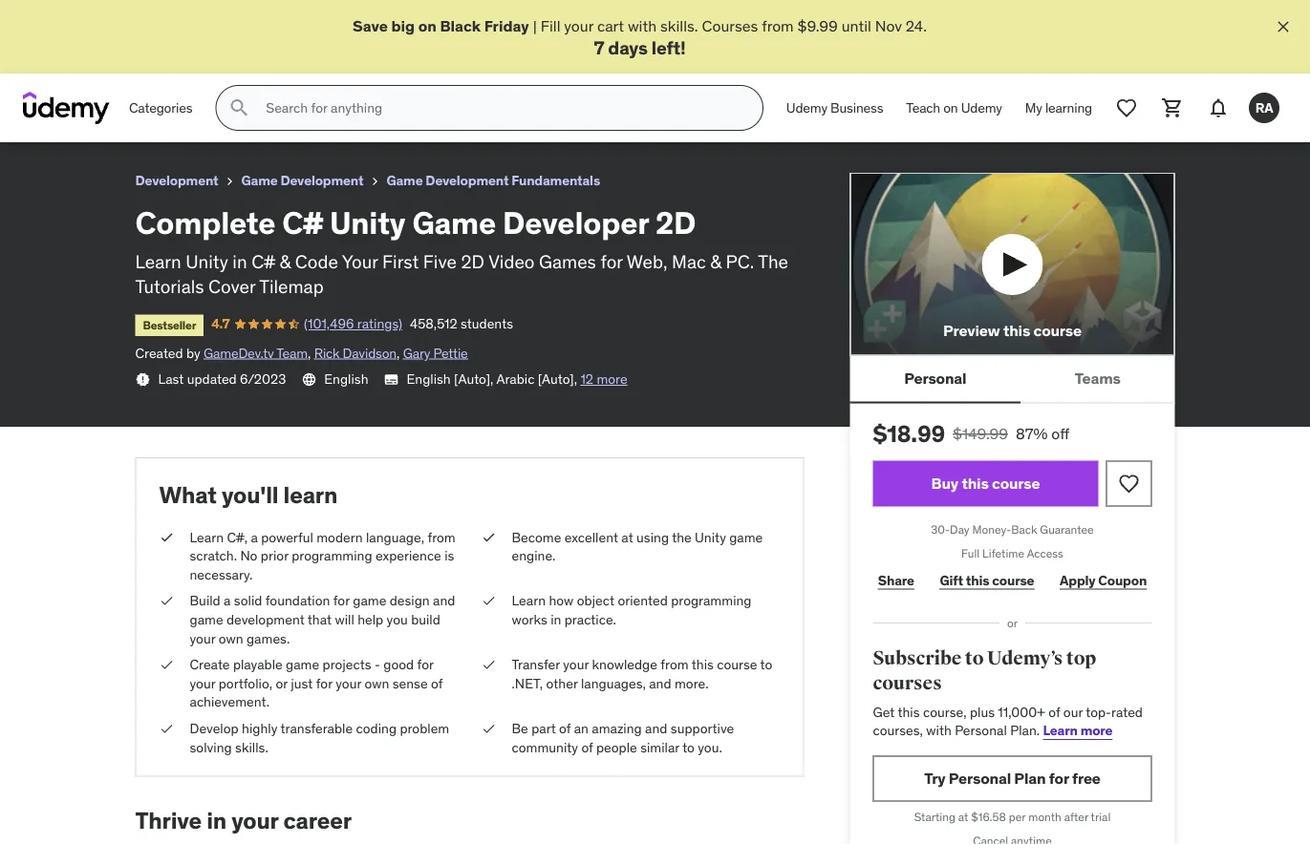 Task type: locate. For each thing, give the bounding box(es) containing it.
skills.
[[660, 16, 698, 35], [235, 739, 268, 756]]

0 horizontal spatial programming
[[292, 548, 372, 565]]

shopping cart with 0 items image
[[1161, 97, 1184, 120]]

own up create
[[219, 630, 243, 647]]

0 horizontal spatial 2d
[[279, 8, 299, 28]]

from up "is"
[[428, 529, 456, 546]]

english
[[324, 371, 368, 388], [407, 371, 451, 388]]

at
[[622, 529, 633, 546], [958, 810, 969, 825]]

buy this course button
[[873, 461, 1099, 507]]

0 vertical spatial own
[[219, 630, 243, 647]]

1 horizontal spatial english
[[407, 371, 451, 388]]

big
[[391, 16, 415, 35]]

this up the more.
[[692, 657, 714, 674]]

1 horizontal spatial from
[[661, 657, 689, 674]]

xsmall image left "develop"
[[159, 720, 174, 739]]

2 english from the left
[[407, 371, 451, 388]]

this right preview
[[1003, 320, 1030, 340]]

1 horizontal spatial complete
[[135, 204, 276, 242]]

good
[[384, 657, 414, 674]]

24.
[[906, 16, 927, 35]]

english down rick davidson link
[[324, 371, 368, 388]]

in up cover
[[233, 250, 247, 273]]

foundation
[[265, 593, 330, 610]]

developer up submit search icon
[[201, 8, 275, 28]]

for left web,
[[601, 250, 623, 273]]

complete
[[15, 8, 86, 28], [135, 204, 276, 242]]

your up other
[[563, 657, 589, 674]]

0 horizontal spatial own
[[219, 630, 243, 647]]

2 vertical spatial from
[[661, 657, 689, 674]]

1 horizontal spatial developer
[[503, 204, 649, 242]]

1 vertical spatial with
[[926, 723, 952, 740]]

learn inside 'complete c# unity game developer 2d learn unity in c# & code your first five 2d video games for web, mac & pc. the tutorials cover tilemap'
[[135, 250, 181, 273]]

xsmall image left last at the top left of page
[[135, 372, 151, 388]]

xsmall image
[[367, 174, 383, 189], [135, 372, 151, 388], [159, 592, 174, 611], [481, 592, 497, 611], [481, 656, 497, 675], [481, 720, 497, 739]]

xsmall image left build on the bottom left
[[159, 592, 174, 611]]

try personal plan for free
[[924, 769, 1101, 789]]

english down gary pettie link
[[407, 371, 451, 388]]

0 horizontal spatial skills.
[[235, 739, 268, 756]]

0 horizontal spatial developer
[[201, 8, 275, 28]]

complete inside 'complete c# unity game developer 2d learn unity in c# & code your first five 2d video games for web, mac & pc. the tutorials cover tilemap'
[[135, 204, 276, 242]]

of down 'an'
[[581, 739, 593, 756]]

, left 12
[[574, 371, 577, 388]]

0 horizontal spatial from
[[428, 529, 456, 546]]

plus
[[970, 704, 995, 721]]

personal down preview
[[904, 369, 967, 388]]

3 development from the left
[[426, 172, 509, 189]]

complete up udemy image
[[15, 8, 86, 28]]

this
[[1003, 320, 1030, 340], [962, 474, 989, 493], [966, 572, 990, 589], [692, 657, 714, 674], [898, 704, 920, 721]]

learn for learn more
[[1043, 723, 1078, 740]]

0 horizontal spatial at
[[622, 529, 633, 546]]

with down the course,
[[926, 723, 952, 740]]

0 vertical spatial at
[[622, 529, 633, 546]]

1 english from the left
[[324, 371, 368, 388]]

with
[[628, 16, 657, 35], [926, 723, 952, 740]]

1 horizontal spatial skills.
[[660, 16, 698, 35]]

& left pc.
[[710, 250, 722, 273]]

with inside save big on black friday | fill your cart with skills. courses from $9.99 until nov 24. 7 days left!
[[628, 16, 657, 35]]

0 horizontal spatial more
[[597, 371, 628, 388]]

courses,
[[873, 723, 923, 740]]

web,
[[627, 250, 668, 273]]

.net,
[[512, 675, 543, 693]]

1 vertical spatial complete
[[135, 204, 276, 242]]

developer for complete c# unity game developer 2d learn unity in c# & code your first five 2d video games for web, mac & pc. the tutorials cover tilemap
[[503, 204, 649, 242]]

2d for complete c# unity game developer 2d
[[279, 8, 299, 28]]

this right gift in the bottom right of the page
[[966, 572, 990, 589]]

become
[[512, 529, 561, 546]]

unity right the
[[695, 529, 726, 546]]

xsmall image for be part of an amazing and supportive community of people similar to you.
[[481, 720, 497, 739]]

personal up $16.58
[[949, 769, 1011, 789]]

and
[[433, 593, 455, 610], [649, 675, 671, 693], [645, 720, 668, 738]]

learn up scratch. at the left of the page
[[190, 529, 224, 546]]

personal
[[904, 369, 967, 388], [955, 723, 1007, 740], [949, 769, 1011, 789]]

your inside transfer your knowledge from this course to .net, other languages, and more.
[[563, 657, 589, 674]]

0 vertical spatial developer
[[201, 8, 275, 28]]

2 horizontal spatial in
[[551, 612, 561, 629]]

1 horizontal spatial to
[[760, 657, 773, 674]]

0 horizontal spatial or
[[276, 675, 288, 693]]

per
[[1009, 810, 1026, 825]]

and up build
[[433, 593, 455, 610]]

1 vertical spatial a
[[224, 593, 231, 610]]

2d right five
[[461, 250, 485, 273]]

1 horizontal spatial at
[[958, 810, 969, 825]]

of left our
[[1049, 704, 1060, 721]]

xsmall image left transfer
[[481, 656, 497, 675]]

course down lifetime in the right bottom of the page
[[992, 572, 1034, 589]]

0 horizontal spatial udemy
[[786, 99, 828, 117]]

1 vertical spatial and
[[649, 675, 671, 693]]

xsmall image left the how
[[481, 592, 497, 611]]

game up just
[[286, 657, 319, 674]]

more down top-
[[1081, 723, 1113, 740]]

1 vertical spatial in
[[551, 612, 561, 629]]

, left gary
[[397, 345, 400, 362]]

on right teach
[[944, 99, 958, 117]]

game up five
[[412, 204, 496, 242]]

categories button
[[118, 85, 204, 131]]

build
[[190, 593, 221, 610]]

your
[[564, 16, 594, 35], [190, 630, 215, 647], [563, 657, 589, 674], [190, 675, 215, 693], [336, 675, 361, 693], [231, 807, 278, 836]]

1 vertical spatial more
[[1081, 723, 1113, 740]]

1 vertical spatial personal
[[955, 723, 1007, 740]]

course up teams
[[1034, 320, 1082, 340]]

0 horizontal spatial on
[[418, 16, 437, 35]]

0 vertical spatial from
[[762, 16, 794, 35]]

1 vertical spatial c#
[[282, 204, 323, 242]]

this right 'buy'
[[962, 474, 989, 493]]

plan
[[1014, 769, 1046, 789]]

students
[[461, 315, 513, 333]]

2 vertical spatial personal
[[949, 769, 1011, 789]]

a left solid
[[224, 593, 231, 610]]

course up the supportive
[[717, 657, 757, 674]]

0 horizontal spatial to
[[683, 739, 695, 756]]

on right big
[[418, 16, 437, 35]]

skills. down the "highly" on the left
[[235, 739, 268, 756]]

2 horizontal spatial development
[[426, 172, 509, 189]]

1 horizontal spatial 2d
[[461, 250, 485, 273]]

programming inside learn how object oriented programming works in practice.
[[671, 593, 752, 610]]

to inside subscribe to udemy's top courses
[[965, 647, 984, 671]]

supportive
[[671, 720, 734, 738]]

skills. up left! in the top of the page
[[660, 16, 698, 35]]

more right 12
[[597, 371, 628, 388]]

oriented
[[618, 593, 668, 610]]

c#
[[90, 8, 110, 28], [282, 204, 323, 242], [252, 250, 275, 273]]

developer inside 'complete c# unity game developer 2d learn unity in c# & code your first five 2d video games for web, mac & pc. the tutorials cover tilemap'
[[503, 204, 649, 242]]

1 horizontal spatial udemy
[[961, 99, 1002, 117]]

458,512
[[410, 315, 457, 333]]

skills. inside save big on black friday | fill your cart with skills. courses from $9.99 until nov 24. 7 days left!
[[660, 16, 698, 35]]

xsmall image for become excellent at using the unity game engine.
[[481, 528, 497, 547]]

with up 'days'
[[628, 16, 657, 35]]

transfer
[[512, 657, 560, 674]]

last
[[158, 371, 184, 388]]

this for gift
[[966, 572, 990, 589]]

your right fill
[[564, 16, 594, 35]]

game down build on the bottom left
[[190, 612, 223, 629]]

full
[[962, 546, 980, 561]]

this for buy
[[962, 474, 989, 493]]

your up create
[[190, 630, 215, 647]]

and inside be part of an amazing and supportive community of people similar to you.
[[645, 720, 668, 738]]

prior
[[261, 548, 288, 565]]

0 vertical spatial a
[[251, 529, 258, 546]]

for left free
[[1049, 769, 1069, 789]]

0 vertical spatial complete
[[15, 8, 86, 28]]

developer
[[201, 8, 275, 28], [503, 204, 649, 242]]

0 vertical spatial skills.
[[660, 16, 698, 35]]

learn down our
[[1043, 723, 1078, 740]]

0 horizontal spatial development
[[135, 172, 218, 189]]

this for preview
[[1003, 320, 1030, 340]]

1 vertical spatial skills.
[[235, 739, 268, 756]]

1 horizontal spatial ,
[[397, 345, 400, 362]]

game inside create playable game projects - good for your portfolio, or just for your own sense of achievement.
[[286, 657, 319, 674]]

powerful
[[261, 529, 313, 546]]

1 vertical spatial at
[[958, 810, 969, 825]]

2d left save
[[279, 8, 299, 28]]

build
[[411, 612, 440, 629]]

1 horizontal spatial own
[[365, 675, 389, 693]]

2d up mac
[[656, 204, 696, 242]]

1 horizontal spatial or
[[1007, 616, 1018, 631]]

of right sense
[[431, 675, 443, 693]]

and up similar
[[645, 720, 668, 738]]

-
[[375, 657, 380, 674]]

game right the
[[729, 529, 763, 546]]

course up back
[[992, 474, 1040, 493]]

& up tilemap
[[280, 250, 291, 273]]

get
[[873, 704, 895, 721]]

xsmall image left become
[[481, 528, 497, 547]]

course for preview this course
[[1034, 320, 1082, 340]]

knowledge
[[592, 657, 658, 674]]

in down the how
[[551, 612, 561, 629]]

1 vertical spatial 2d
[[656, 204, 696, 242]]

0 vertical spatial more
[[597, 371, 628, 388]]

0 vertical spatial in
[[233, 250, 247, 273]]

teach on udemy
[[906, 99, 1002, 117]]

xsmall image left create
[[159, 656, 174, 675]]

or left just
[[276, 675, 288, 693]]

1 horizontal spatial with
[[926, 723, 952, 740]]

or up udemy's on the right of page
[[1007, 616, 1018, 631]]

amazing
[[592, 720, 642, 738]]

1 horizontal spatial development
[[280, 172, 364, 189]]

to
[[965, 647, 984, 671], [760, 657, 773, 674], [683, 739, 695, 756]]

after
[[1064, 810, 1089, 825]]

develop
[[190, 720, 239, 738]]

2d
[[279, 8, 299, 28], [656, 204, 696, 242], [461, 250, 485, 273]]

1 vertical spatial from
[[428, 529, 456, 546]]

and left the more.
[[649, 675, 671, 693]]

how
[[549, 593, 574, 610]]

0 horizontal spatial complete
[[15, 8, 86, 28]]

xsmall image down what
[[159, 528, 174, 547]]

other
[[546, 675, 578, 693]]

close image
[[1274, 17, 1293, 36]]

development down the categories dropdown button
[[135, 172, 218, 189]]

gift this course
[[940, 572, 1034, 589]]

2 horizontal spatial to
[[965, 647, 984, 671]]

this up courses,
[[898, 704, 920, 721]]

programming down modern
[[292, 548, 372, 565]]

from inside transfer your knowledge from this course to .net, other languages, and more.
[[661, 657, 689, 674]]

highly
[[242, 720, 278, 738]]

at left $16.58
[[958, 810, 969, 825]]

black
[[440, 16, 481, 35]]

unity
[[114, 8, 152, 28], [330, 204, 406, 242], [186, 250, 228, 273], [695, 529, 726, 546]]

be
[[512, 720, 528, 738]]

access
[[1027, 546, 1064, 561]]

development up 'complete c# unity game developer 2d learn unity in c# & code your first five 2d video games for web, mac & pc. the tutorials cover tilemap'
[[426, 172, 509, 189]]

0 horizontal spatial english
[[324, 371, 368, 388]]

help
[[358, 612, 383, 629]]

1 vertical spatial own
[[365, 675, 389, 693]]

, left rick
[[308, 345, 311, 362]]

development for game development fundamentals
[[426, 172, 509, 189]]

and inside build a solid foundation for game design and game development that will help you build your own games.
[[433, 593, 455, 610]]

c# for complete c# unity game developer 2d learn unity in c# & code your first five 2d video games for web, mac & pc. the tutorials cover tilemap
[[282, 204, 323, 242]]

learn
[[135, 250, 181, 273], [190, 529, 224, 546], [512, 593, 546, 610], [1043, 723, 1078, 740]]

five
[[423, 250, 457, 273]]

0 vertical spatial on
[[418, 16, 437, 35]]

xsmall image
[[222, 174, 238, 189], [159, 528, 174, 547], [481, 528, 497, 547], [159, 656, 174, 675], [159, 720, 174, 739]]

from left $9.99
[[762, 16, 794, 35]]

the
[[758, 250, 789, 273]]

game up "categories"
[[156, 8, 198, 28]]

0 vertical spatial 2d
[[279, 8, 299, 28]]

1 horizontal spatial programming
[[671, 593, 752, 610]]

gift
[[940, 572, 963, 589]]

game inside become excellent at using the unity game engine.
[[729, 529, 763, 546]]

personal down plus at bottom
[[955, 723, 1007, 740]]

0 vertical spatial and
[[433, 593, 455, 610]]

of inside "get this course, plus 11,000+ of our top-rated courses, with personal plan."
[[1049, 704, 1060, 721]]

game development fundamentals link
[[387, 169, 600, 193]]

0 vertical spatial with
[[628, 16, 657, 35]]

1 vertical spatial developer
[[503, 204, 649, 242]]

&
[[280, 250, 291, 273], [710, 250, 722, 273]]

udemy left "business"
[[786, 99, 828, 117]]

excellent
[[565, 529, 618, 546]]

complete down development link
[[135, 204, 276, 242]]

2 vertical spatial c#
[[252, 250, 275, 273]]

developer up "games"
[[503, 204, 649, 242]]

from up the more.
[[661, 657, 689, 674]]

1 horizontal spatial c#
[[252, 250, 275, 273]]

submit search image
[[228, 97, 251, 120]]

top
[[1066, 647, 1096, 671]]

0 vertical spatial or
[[1007, 616, 1018, 631]]

xsmall image right game development link
[[367, 174, 383, 189]]

unity up your
[[330, 204, 406, 242]]

1 horizontal spatial in
[[233, 250, 247, 273]]

or inside create playable game projects - good for your portfolio, or just for your own sense of achievement.
[[276, 675, 288, 693]]

0 vertical spatial programming
[[292, 548, 372, 565]]

a right c#,
[[251, 529, 258, 546]]

courses
[[702, 16, 758, 35]]

ra
[[1256, 99, 1273, 116]]

xsmall image right development link
[[222, 174, 238, 189]]

$16.58
[[971, 810, 1006, 825]]

own down -
[[365, 675, 389, 693]]

from inside save big on black friday | fill your cart with skills. courses from $9.99 until nov 24. 7 days left!
[[762, 16, 794, 35]]

programming right the oriented
[[671, 593, 752, 610]]

0 horizontal spatial a
[[224, 593, 231, 610]]

2 horizontal spatial from
[[762, 16, 794, 35]]

necessary.
[[190, 566, 253, 584]]

be part of an amazing and supportive community of people similar to you.
[[512, 720, 734, 756]]

notifications image
[[1207, 97, 1230, 120]]

xsmall image left be
[[481, 720, 497, 739]]

learn more
[[1043, 723, 1113, 740]]

tab list
[[850, 356, 1175, 404]]

learn inside learn how object oriented programming works in practice.
[[512, 593, 546, 610]]

2 horizontal spatial c#
[[282, 204, 323, 242]]

updated
[[187, 371, 237, 388]]

2 development from the left
[[280, 172, 364, 189]]

coupon
[[1099, 572, 1147, 589]]

in right "thrive"
[[207, 807, 227, 836]]

for up will
[[333, 593, 350, 610]]

fundamentals
[[512, 172, 600, 189]]

our
[[1064, 704, 1083, 721]]

part
[[532, 720, 556, 738]]

more.
[[675, 675, 709, 693]]

2 vertical spatial and
[[645, 720, 668, 738]]

wishlist image
[[1115, 97, 1138, 120]]

development up code at top left
[[280, 172, 364, 189]]

1 horizontal spatial a
[[251, 529, 258, 546]]

0 horizontal spatial with
[[628, 16, 657, 35]]

0 horizontal spatial c#
[[90, 8, 110, 28]]

2 vertical spatial in
[[207, 807, 227, 836]]

this inside "get this course, plus 11,000+ of our top-rated courses, with personal plan."
[[898, 704, 920, 721]]

0 vertical spatial c#
[[90, 8, 110, 28]]

1 vertical spatial on
[[944, 99, 958, 117]]

rated
[[1112, 704, 1143, 721]]

courses
[[873, 672, 942, 695]]

1 udemy from the left
[[786, 99, 828, 117]]

udemy left my
[[961, 99, 1002, 117]]

what you'll learn
[[159, 481, 338, 510]]

0 horizontal spatial &
[[280, 250, 291, 273]]

learn inside learn c#, a powerful modern language, from scratch. no prior programming experience is necessary.
[[190, 529, 224, 546]]

course for buy this course
[[992, 474, 1040, 493]]

personal button
[[850, 356, 1021, 402]]

learn up "works"
[[512, 593, 546, 610]]

programming
[[292, 548, 372, 565], [671, 593, 752, 610]]

gamedev.tv
[[204, 345, 274, 362]]

gary
[[403, 345, 430, 362]]

free
[[1072, 769, 1101, 789]]

0 vertical spatial personal
[[904, 369, 967, 388]]

30-
[[931, 523, 950, 538]]

2 horizontal spatial 2d
[[656, 204, 696, 242]]

learn up tutorials
[[135, 250, 181, 273]]

at left using
[[622, 529, 633, 546]]

this for get
[[898, 704, 920, 721]]

1 vertical spatial programming
[[671, 593, 752, 610]]

1 vertical spatial or
[[276, 675, 288, 693]]

1 horizontal spatial &
[[710, 250, 722, 273]]

1 horizontal spatial on
[[944, 99, 958, 117]]

personal inside button
[[904, 369, 967, 388]]



Task type: vqa. For each thing, say whether or not it's contained in the screenshot.
Build's xsmall icon
yes



Task type: describe. For each thing, give the bounding box(es) containing it.
design
[[390, 593, 430, 610]]

learn for learn how object oriented programming works in practice.
[[512, 593, 546, 610]]

xsmall image for develop highly transferable coding problem solving skills.
[[159, 720, 174, 739]]

udemy image
[[23, 92, 110, 124]]

engine.
[[512, 548, 556, 565]]

[auto], arabic
[[454, 371, 535, 388]]

thrive in your career
[[135, 807, 352, 836]]

course language image
[[301, 372, 317, 388]]

course for gift this course
[[992, 572, 1034, 589]]

xsmall image for transfer your knowledge from this course to .net, other languages, and more.
[[481, 656, 497, 675]]

teach on udemy link
[[895, 85, 1014, 131]]

0 horizontal spatial in
[[207, 807, 227, 836]]

my learning link
[[1014, 85, 1104, 131]]

Search for anything text field
[[262, 92, 740, 124]]

game up first on the left
[[387, 172, 423, 189]]

similar
[[640, 739, 680, 756]]

xsmall image for learn c#, a powerful modern language, from scratch. no prior programming experience is necessary.
[[159, 528, 174, 547]]

at inside become excellent at using the unity game engine.
[[622, 529, 633, 546]]

guarantee
[[1040, 523, 1094, 538]]

unity inside become excellent at using the unity game engine.
[[695, 529, 726, 546]]

your down create
[[190, 675, 215, 693]]

will
[[335, 612, 354, 629]]

english for english [auto], arabic [auto] , 12 more
[[407, 371, 451, 388]]

2 udemy from the left
[[961, 99, 1002, 117]]

plan.
[[1010, 723, 1040, 740]]

udemy business
[[786, 99, 883, 117]]

gamedev.tv team link
[[204, 345, 308, 362]]

c#,
[[227, 529, 248, 546]]

an
[[574, 720, 589, 738]]

tab list containing personal
[[850, 356, 1175, 404]]

in inside 'complete c# unity game developer 2d learn unity in c# & code your first five 2d video games for web, mac & pc. the tutorials cover tilemap'
[[233, 250, 247, 273]]

create playable game projects - good for your portfolio, or just for your own sense of achievement.
[[190, 657, 443, 711]]

gary pettie link
[[403, 345, 468, 362]]

xsmall image for create playable game projects - good for your portfolio, or just for your own sense of achievement.
[[159, 656, 174, 675]]

games
[[539, 250, 596, 273]]

$18.99 $149.99 87% off
[[873, 420, 1070, 449]]

0 horizontal spatial ,
[[308, 345, 311, 362]]

1 development from the left
[[135, 172, 218, 189]]

458,512 students
[[410, 315, 513, 333]]

unity up "categories"
[[114, 8, 152, 28]]

until
[[842, 16, 872, 35]]

you'll
[[222, 481, 279, 510]]

own inside create playable game projects - good for your portfolio, or just for your own sense of achievement.
[[365, 675, 389, 693]]

gift this course link
[[935, 562, 1040, 600]]

pc.
[[726, 250, 754, 273]]

game development link
[[241, 169, 364, 193]]

own inside build a solid foundation for game design and game development that will help you build your own games.
[[219, 630, 243, 647]]

ra link
[[1242, 85, 1287, 131]]

video
[[489, 250, 535, 273]]

preview this course
[[943, 320, 1082, 340]]

buy this course
[[931, 474, 1040, 493]]

you.
[[698, 739, 722, 756]]

the
[[672, 529, 692, 546]]

1 horizontal spatial more
[[1081, 723, 1113, 740]]

11,000+
[[998, 704, 1046, 721]]

apply coupon button
[[1055, 562, 1152, 600]]

left!
[[652, 36, 686, 59]]

complete for complete c# unity game developer 2d learn unity in c# & code your first five 2d video games for web, mac & pc. the tutorials cover tilemap
[[135, 204, 276, 242]]

created
[[135, 345, 183, 362]]

preview
[[943, 320, 1000, 340]]

wishlist image
[[1118, 473, 1141, 496]]

with inside "get this course, plus 11,000+ of our top-rated courses, with personal plan."
[[926, 723, 952, 740]]

xsmall image for build a solid foundation for game design and game development that will help you build your own games.
[[159, 592, 174, 611]]

learn c#, a powerful modern language, from scratch. no prior programming experience is necessary.
[[190, 529, 456, 584]]

your inside build a solid foundation for game design and game development that will help you build your own games.
[[190, 630, 215, 647]]

2d for complete c# unity game developer 2d learn unity in c# & code your first five 2d video games for web, mac & pc. the tutorials cover tilemap
[[656, 204, 696, 242]]

team
[[276, 345, 308, 362]]

friday
[[484, 16, 529, 35]]

a inside learn c#, a powerful modern language, from scratch. no prior programming experience is necessary.
[[251, 529, 258, 546]]

month
[[1029, 810, 1062, 825]]

c# for complete c# unity game developer 2d
[[90, 8, 110, 28]]

programming inside learn c#, a powerful modern language, from scratch. no prior programming experience is necessary.
[[292, 548, 372, 565]]

complete c# unity game developer 2d learn unity in c# & code your first five 2d video games for web, mac & pc. the tutorials cover tilemap
[[135, 204, 789, 298]]

of left 'an'
[[559, 720, 571, 738]]

for right just
[[316, 675, 332, 693]]

game development fundamentals
[[387, 172, 600, 189]]

learn how object oriented programming works in practice.
[[512, 593, 752, 629]]

day
[[950, 523, 970, 538]]

for inside 'complete c# unity game developer 2d learn unity in c# & code your first five 2d video games for web, mac & pc. the tutorials cover tilemap'
[[601, 250, 623, 273]]

from inside learn c#, a powerful modern language, from scratch. no prior programming experience is necessary.
[[428, 529, 456, 546]]

unity up cover
[[186, 250, 228, 273]]

tutorials
[[135, 275, 204, 298]]

teams
[[1075, 369, 1121, 388]]

for up sense
[[417, 657, 434, 674]]

closed captions image
[[384, 372, 399, 387]]

developer for complete c# unity game developer 2d
[[201, 8, 275, 28]]

for inside try personal plan for free link
[[1049, 769, 1069, 789]]

[auto]
[[538, 371, 574, 388]]

starting at $16.58 per month after trial
[[914, 810, 1111, 825]]

lifetime
[[983, 546, 1025, 561]]

cover
[[208, 275, 256, 298]]

of inside create playable game projects - good for your portfolio, or just for your own sense of achievement.
[[431, 675, 443, 693]]

language,
[[366, 529, 424, 546]]

your down projects
[[336, 675, 361, 693]]

off
[[1052, 424, 1070, 444]]

share button
[[873, 562, 920, 600]]

no
[[240, 548, 258, 565]]

your inside save big on black friday | fill your cart with skills. courses from $9.99 until nov 24. 7 days left!
[[564, 16, 594, 35]]

2 horizontal spatial ,
[[574, 371, 577, 388]]

preview this course button
[[850, 173, 1175, 356]]

english for english
[[324, 371, 368, 388]]

udemy's
[[987, 647, 1063, 671]]

xsmall image for last updated 6/2023
[[135, 372, 151, 388]]

to inside transfer your knowledge from this course to .net, other languages, and more.
[[760, 657, 773, 674]]

2 vertical spatial 2d
[[461, 250, 485, 273]]

apply coupon
[[1060, 572, 1147, 589]]

a inside build a solid foundation for game design and game development that will help you build your own games.
[[224, 593, 231, 610]]

tilemap
[[259, 275, 324, 298]]

2 & from the left
[[710, 250, 722, 273]]

using
[[637, 529, 669, 546]]

complete for complete c# unity game developer 2d
[[15, 8, 86, 28]]

you
[[387, 612, 408, 629]]

personal inside "get this course, plus 11,000+ of our top-rated courses, with personal plan."
[[955, 723, 1007, 740]]

teach
[[906, 99, 940, 117]]

7
[[594, 36, 604, 59]]

udemy business link
[[775, 85, 895, 131]]

this inside transfer your knowledge from this course to .net, other languages, and more.
[[692, 657, 714, 674]]

projects
[[323, 657, 371, 674]]

game up help
[[353, 593, 386, 610]]

subscribe to udemy's top courses
[[873, 647, 1096, 695]]

nov
[[875, 16, 902, 35]]

problem
[[400, 720, 449, 738]]

learn for learn c#, a powerful modern language, from scratch. no prior programming experience is necessary.
[[190, 529, 224, 546]]

complete c# unity game developer 2d
[[15, 8, 299, 28]]

skills. inside develop highly transferable coding problem solving skills.
[[235, 739, 268, 756]]

by
[[186, 345, 200, 362]]

develop highly transferable coding problem solving skills.
[[190, 720, 449, 756]]

cart
[[597, 16, 624, 35]]

object
[[577, 593, 615, 610]]

on inside save big on black friday | fill your cart with skills. courses from $9.99 until nov 24. 7 days left!
[[418, 16, 437, 35]]

1 & from the left
[[280, 250, 291, 273]]

your left career at the left bottom of page
[[231, 807, 278, 836]]

create
[[190, 657, 230, 674]]

(101,496 ratings)
[[304, 315, 402, 333]]

learning
[[1045, 99, 1092, 117]]

in inside learn how object oriented programming works in practice.
[[551, 612, 561, 629]]

games.
[[247, 630, 290, 647]]

xsmall image for learn how object oriented programming works in practice.
[[481, 592, 497, 611]]

development
[[226, 612, 305, 629]]

playable
[[233, 657, 283, 674]]

to inside be part of an amazing and supportive community of people similar to you.
[[683, 739, 695, 756]]

development for game development
[[280, 172, 364, 189]]

for inside build a solid foundation for game design and game development that will help you build your own games.
[[333, 593, 350, 610]]

works
[[512, 612, 547, 629]]

4.7
[[211, 315, 230, 333]]

first
[[382, 250, 419, 273]]

last updated 6/2023
[[158, 371, 286, 388]]

(101,496
[[304, 315, 354, 333]]

english [auto], arabic [auto] , 12 more
[[407, 371, 628, 388]]

course inside transfer your knowledge from this course to .net, other languages, and more.
[[717, 657, 757, 674]]

and inside transfer your knowledge from this course to .net, other languages, and more.
[[649, 675, 671, 693]]

game inside 'complete c# unity game developer 2d learn unity in c# & code your first five 2d video games for web, mac & pc. the tutorials cover tilemap'
[[412, 204, 496, 242]]

game down submit search icon
[[241, 172, 278, 189]]



